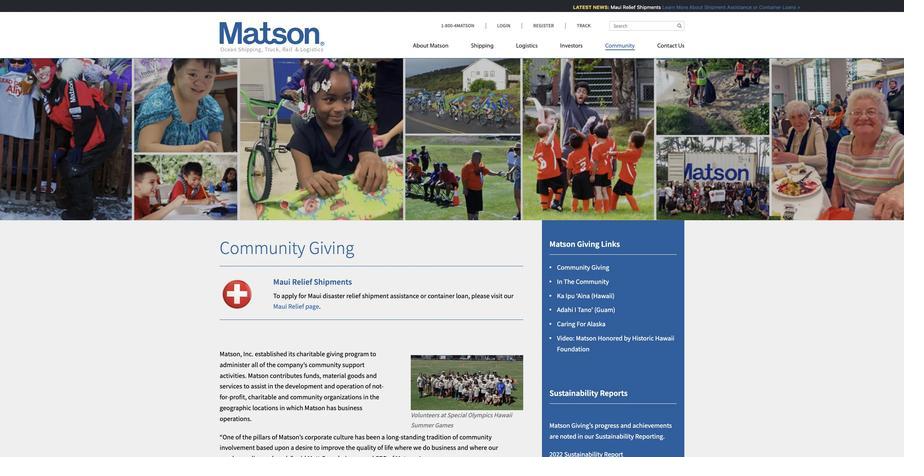 Task type: locate. For each thing, give the bounding box(es) containing it.
hawaii inside "volunteers at special olympics hawaii summer games"
[[494, 411, 512, 420]]

0 horizontal spatial our
[[489, 444, 498, 452]]

or left container
[[748, 4, 753, 10]]

1 vertical spatial to
[[244, 382, 250, 391]]

relief up for
[[292, 277, 312, 287]]

0 horizontal spatial charitable
[[248, 393, 277, 402]]

business down organizations
[[338, 404, 363, 413]]

1 vertical spatial business
[[432, 444, 456, 452]]

logistics
[[516, 43, 538, 49]]

and right progress
[[621, 421, 632, 430]]

we
[[413, 444, 422, 452]]

in
[[268, 382, 273, 391], [363, 393, 369, 402], [280, 404, 285, 413], [578, 432, 583, 441]]

to
[[370, 350, 376, 359], [244, 382, 250, 391], [314, 444, 320, 452]]

charitable up locations
[[248, 393, 277, 402]]

0 vertical spatial sustainability
[[550, 388, 599, 398]]

adahi i tano' (guam) link
[[557, 306, 616, 314]]

at
[[441, 411, 446, 420]]

community down development
[[290, 393, 323, 402]]

latest news: maui relief shipments learn more about shipment assistance or container loans >
[[568, 4, 795, 10]]

learn more about shipment assistance or container loans > link
[[657, 4, 795, 10]]

shipments up disaster
[[314, 277, 352, 287]]

2 horizontal spatial to
[[370, 350, 376, 359]]

top menu navigation
[[413, 39, 685, 55]]

and up not-
[[366, 371, 377, 380]]

shipping link
[[460, 39, 505, 55]]

in down 'giving's' at the right
[[578, 432, 583, 441]]

ka
[[557, 292, 565, 300]]

community giving
[[220, 236, 354, 259], [557, 263, 610, 272]]

to up the matt
[[314, 444, 320, 452]]

0 horizontal spatial a
[[291, 444, 294, 452]]

sustainability reports
[[550, 388, 628, 398]]

section containing matson giving links
[[533, 220, 694, 458]]

matson up the community giving link
[[550, 239, 576, 249]]

0 vertical spatial shipments
[[632, 4, 656, 10]]

1 horizontal spatial has
[[355, 433, 365, 442]]

shipment
[[362, 292, 389, 300]]

1 horizontal spatial inc.
[[419, 455, 430, 458]]

shipments
[[632, 4, 656, 10], [314, 277, 352, 287]]

in down "operation"
[[363, 393, 369, 402]]

track
[[577, 23, 591, 29]]

apply
[[282, 292, 297, 300]]

a right been
[[382, 433, 385, 442]]

0 vertical spatial matson,
[[220, 350, 242, 359]]

0 horizontal spatial has
[[327, 404, 337, 413]]

and down material
[[324, 382, 335, 391]]

1 horizontal spatial about
[[684, 4, 698, 10]]

program
[[345, 350, 369, 359]]

matt
[[308, 455, 320, 458]]

our down olympics
[[489, 444, 498, 452]]

for-
[[220, 393, 230, 402]]

has up quality
[[355, 433, 365, 442]]

employees
[[220, 455, 250, 458]]

tradition
[[427, 433, 451, 442]]

0 horizontal spatial hawaii
[[494, 411, 512, 420]]

inc. inside matson, inc. established its charitable giving program to administer all of the company's community support activities. matson contributes funds, material goods and services to assist in the development and operation of not- for-profit, charitable and community organizations in the geographic locations in which matson has business operations.
[[243, 350, 254, 359]]

which
[[286, 404, 303, 413]]

0 horizontal spatial where
[[395, 444, 412, 452]]

1 vertical spatial community
[[290, 393, 323, 402]]

1 vertical spatial has
[[355, 433, 365, 442]]

container
[[428, 292, 455, 300]]

0 vertical spatial business
[[338, 404, 363, 413]]

do
[[423, 444, 430, 452]]

matson
[[430, 43, 449, 49], [550, 239, 576, 249], [576, 334, 597, 343], [248, 371, 269, 380], [305, 404, 325, 413], [550, 421, 570, 430]]

tano'
[[578, 306, 593, 314]]

community link
[[594, 39, 646, 55]]

0 horizontal spatial inc.
[[243, 350, 254, 359]]

improve
[[321, 444, 345, 452]]

'aina
[[577, 292, 590, 300]]

0 horizontal spatial shipments
[[314, 277, 352, 287]]

0 horizontal spatial matson,
[[220, 350, 242, 359]]

1 vertical spatial community giving
[[557, 263, 610, 272]]

business down tradition
[[432, 444, 456, 452]]

profit,
[[230, 393, 247, 402]]

1 horizontal spatial charitable
[[297, 350, 325, 359]]

the up the involvement
[[242, 433, 252, 442]]

matson down for
[[576, 334, 597, 343]]

to left 'assist'
[[244, 382, 250, 391]]

search image
[[678, 23, 682, 28]]

1 vertical spatial sustainability
[[596, 432, 634, 441]]

2 where from the left
[[470, 444, 487, 452]]

shipments up "search" search field
[[632, 4, 656, 10]]

community up material
[[309, 361, 341, 369]]

container
[[754, 4, 776, 10]]

section
[[533, 220, 694, 458]]

2 vertical spatial community
[[460, 433, 492, 442]]

the down contributes
[[275, 382, 284, 391]]

relief right news:
[[618, 4, 630, 10]]

business
[[338, 404, 363, 413], [432, 444, 456, 452]]

1 horizontal spatial matson,
[[396, 455, 418, 458]]

1-800-4matson link
[[441, 23, 486, 29]]

news:
[[588, 4, 604, 10]]

has down organizations
[[327, 404, 337, 413]]

ka ipu 'aina (hawaii) link
[[557, 292, 615, 300]]

giving
[[309, 236, 354, 259], [577, 239, 600, 249], [592, 263, 610, 272]]

hawaii right olympics
[[494, 411, 512, 420]]

1 horizontal spatial business
[[432, 444, 456, 452]]

in inside matson giving's progress and achievements are noted in our sustainability reporting.
[[578, 432, 583, 441]]

assistance
[[722, 4, 747, 10]]

register
[[534, 23, 554, 29]]

involvement
[[220, 444, 255, 452]]

matson, inside the "one of the pillars of matson's corporate culture has been a long-standing tradition of community involvement based upon a desire to improve the quality of life where we do business and where our employees live and work," said matt cox, chairman and ceo of matson, inc.
[[396, 455, 418, 458]]

and down "volunteers at special olympics hawaii summer games"
[[458, 444, 469, 452]]

2 vertical spatial relief
[[288, 302, 304, 311]]

matson up are on the bottom right
[[550, 421, 570, 430]]

our down 'giving's' at the right
[[585, 432, 594, 441]]

in right 'assist'
[[268, 382, 273, 391]]

charitable right the its
[[297, 350, 325, 359]]

a
[[382, 433, 385, 442], [291, 444, 294, 452]]

1 horizontal spatial where
[[470, 444, 487, 452]]

where left we
[[395, 444, 412, 452]]

volunteers
[[411, 411, 440, 420]]

and
[[366, 371, 377, 380], [324, 382, 335, 391], [278, 393, 289, 402], [621, 421, 632, 430], [458, 444, 469, 452], [263, 455, 274, 458], [363, 455, 374, 458]]

community down "volunteers at special olympics hawaii summer games"
[[460, 433, 492, 442]]

0 horizontal spatial about
[[413, 43, 429, 49]]

1 horizontal spatial hawaii
[[656, 334, 675, 343]]

sustainability down progress
[[596, 432, 634, 441]]

maui down to
[[273, 302, 287, 311]]

1 horizontal spatial to
[[314, 444, 320, 452]]

0 vertical spatial inc.
[[243, 350, 254, 359]]

support
[[342, 361, 365, 369]]

1 horizontal spatial our
[[504, 292, 514, 300]]

about
[[684, 4, 698, 10], [413, 43, 429, 49]]

hawaii right "historic"
[[656, 334, 675, 343]]

by
[[624, 334, 631, 343]]

achievements
[[633, 421, 672, 430]]

1 vertical spatial matson,
[[396, 455, 418, 458]]

matson at special olympics hawaii 2016 image
[[411, 356, 524, 411]]

to right program
[[370, 350, 376, 359]]

the
[[267, 361, 276, 369], [275, 382, 284, 391], [370, 393, 379, 402], [242, 433, 252, 442], [346, 444, 355, 452]]

business inside matson, inc. established its charitable giving program to administer all of the company's community support activities. matson contributes funds, material goods and services to assist in the development and operation of not- for-profit, charitable and community organizations in the geographic locations in which matson has business operations.
[[338, 404, 363, 413]]

0 vertical spatial our
[[504, 292, 514, 300]]

our inside matson giving's progress and achievements are noted in our sustainability reporting.
[[585, 432, 594, 441]]

for
[[577, 320, 586, 329]]

business inside the "one of the pillars of matson's corporate culture has been a long-standing tradition of community involvement based upon a desire to improve the quality of life where we do business and where our employees live and work," said matt cox, chairman and ceo of matson, inc.
[[432, 444, 456, 452]]

1-
[[441, 23, 445, 29]]

2 horizontal spatial our
[[585, 432, 594, 441]]

of up ceo
[[378, 444, 383, 452]]

where down "volunteers at special olympics hawaii summer games"
[[470, 444, 487, 452]]

our right visit
[[504, 292, 514, 300]]

loans
[[777, 4, 791, 10]]

matson down 1- at the top left
[[430, 43, 449, 49]]

to inside the "one of the pillars of matson's corporate culture has been a long-standing tradition of community involvement based upon a desire to improve the quality of life where we do business and where our employees live and work," said matt cox, chairman and ceo of matson, inc.
[[314, 444, 320, 452]]

please
[[472, 292, 490, 300]]

0 vertical spatial hawaii
[[656, 334, 675, 343]]

charitable
[[297, 350, 325, 359], [248, 393, 277, 402]]

None search field
[[610, 21, 685, 31]]

matson, down we
[[396, 455, 418, 458]]

geographic
[[220, 404, 251, 413]]

culture
[[334, 433, 354, 442]]

relief down for
[[288, 302, 304, 311]]

contributes
[[270, 371, 302, 380]]

1 vertical spatial about
[[413, 43, 429, 49]]

sustainability up 'giving's' at the right
[[550, 388, 599, 398]]

0 horizontal spatial or
[[421, 292, 427, 300]]

or left "container"
[[421, 292, 427, 300]]

about matson link
[[413, 39, 460, 55]]

1 vertical spatial or
[[421, 292, 427, 300]]

1 vertical spatial relief
[[292, 277, 312, 287]]

of
[[260, 361, 265, 369], [365, 382, 371, 391], [236, 433, 241, 442], [272, 433, 278, 442], [453, 433, 458, 442], [378, 444, 383, 452], [389, 455, 394, 458]]

and down based
[[263, 455, 274, 458]]

hawaii inside video: matson honored by historic hawaii foundation
[[656, 334, 675, 343]]

has inside the "one of the pillars of matson's corporate culture has been a long-standing tradition of community involvement based upon a desire to improve the quality of life where we do business and where our employees live and work," said matt cox, chairman and ceo of matson, inc.
[[355, 433, 365, 442]]

reporting.
[[636, 432, 665, 441]]

matson giving's progress and achievements are noted in our sustainability reporting. link
[[550, 421, 672, 441]]

maui up to
[[273, 277, 291, 287]]

matson foundation giving image
[[0, 47, 905, 220]]

2 vertical spatial our
[[489, 444, 498, 452]]

1 vertical spatial hawaii
[[494, 411, 512, 420]]

1 vertical spatial inc.
[[419, 455, 430, 458]]

or
[[748, 4, 753, 10], [421, 292, 427, 300]]

progress
[[595, 421, 619, 430]]

1 horizontal spatial a
[[382, 433, 385, 442]]

of down games
[[453, 433, 458, 442]]

matson,
[[220, 350, 242, 359], [396, 455, 418, 458]]

contact
[[658, 43, 677, 49]]

1 vertical spatial charitable
[[248, 393, 277, 402]]

giving
[[327, 350, 344, 359]]

matson, up administer
[[220, 350, 242, 359]]

0 horizontal spatial business
[[338, 404, 363, 413]]

2 vertical spatial to
[[314, 444, 320, 452]]

development
[[285, 382, 323, 391]]

adahi i tano' (guam)
[[557, 306, 616, 314]]

inc. down do on the bottom of page
[[419, 455, 430, 458]]

has inside matson, inc. established its charitable giving program to administer all of the company's community support activities. matson contributes funds, material goods and services to assist in the development and operation of not- for-profit, charitable and community organizations in the geographic locations in which matson has business operations.
[[327, 404, 337, 413]]

operations.
[[220, 415, 252, 423]]

material
[[323, 371, 346, 380]]

assistance
[[390, 292, 419, 300]]

0 vertical spatial has
[[327, 404, 337, 413]]

0 vertical spatial to
[[370, 350, 376, 359]]

0 vertical spatial or
[[748, 4, 753, 10]]

0 vertical spatial community giving
[[220, 236, 354, 259]]

a right upon
[[291, 444, 294, 452]]

inc. up all
[[243, 350, 254, 359]]

1 vertical spatial our
[[585, 432, 594, 441]]

our inside the "one of the pillars of matson's corporate culture has been a long-standing tradition of community involvement based upon a desire to improve the quality of life where we do business and where our employees live and work," said matt cox, chairman and ceo of matson, inc.
[[489, 444, 498, 452]]



Task type: describe. For each thing, give the bounding box(es) containing it.
organizations
[[324, 393, 362, 402]]

pillars
[[253, 433, 271, 442]]

of right "pillars"
[[272, 433, 278, 442]]

ipu
[[566, 292, 575, 300]]

caring
[[557, 320, 576, 329]]

matson inside matson giving's progress and achievements are noted in our sustainability reporting.
[[550, 421, 570, 430]]

community inside "link"
[[606, 43, 635, 49]]

not-
[[372, 382, 384, 391]]

goods
[[348, 371, 365, 380]]

honored
[[598, 334, 623, 343]]

1 horizontal spatial community giving
[[557, 263, 610, 272]]

its
[[289, 350, 295, 359]]

1 where from the left
[[395, 444, 412, 452]]

0 vertical spatial community
[[309, 361, 341, 369]]

inc. inside the "one of the pillars of matson's corporate culture has been a long-standing tradition of community involvement based upon a desire to improve the quality of life where we do business and where our employees live and work," said matt cox, chairman and ceo of matson, inc.
[[419, 455, 430, 458]]

established
[[255, 350, 287, 359]]

matson, inc. established its charitable giving program to administer all of the company's community support activities. matson contributes funds, material goods and services to assist in the development and operation of not- for-profit, charitable and community organizations in the geographic locations in which matson has business operations.
[[220, 350, 384, 423]]

the up chairman
[[346, 444, 355, 452]]

(hawaii)
[[592, 292, 615, 300]]

our inside to apply for maui disaster relief shipment assistance or container loan, please visit our maui relief page .
[[504, 292, 514, 300]]

about inside about matson link
[[413, 43, 429, 49]]

video: matson honored by historic hawaii foundation link
[[557, 334, 675, 354]]

register link
[[522, 23, 566, 29]]

community inside the "one of the pillars of matson's corporate culture has been a long-standing tradition of community involvement based upon a desire to improve the quality of life where we do business and where our employees live and work," said matt cox, chairman and ceo of matson, inc.
[[460, 433, 492, 442]]

shipping
[[471, 43, 494, 49]]

been
[[366, 433, 380, 442]]

the down established
[[267, 361, 276, 369]]

matson's
[[279, 433, 304, 442]]

maui up the page
[[308, 292, 322, 300]]

0 vertical spatial charitable
[[297, 350, 325, 359]]

logistics link
[[505, 39, 549, 55]]

i
[[575, 306, 577, 314]]

"one
[[220, 433, 234, 442]]

standing
[[401, 433, 425, 442]]

adahi
[[557, 306, 573, 314]]

page
[[306, 302, 319, 311]]

and up which
[[278, 393, 289, 402]]

volunteers at special olympics hawaii summer games
[[411, 411, 512, 430]]

live
[[252, 455, 262, 458]]

0 horizontal spatial community giving
[[220, 236, 354, 259]]

4matson
[[454, 23, 475, 29]]

locations
[[253, 404, 278, 413]]

video: matson honored by historic hawaii foundation
[[557, 334, 675, 354]]

historic
[[633, 334, 654, 343]]

loan,
[[456, 292, 470, 300]]

the down not-
[[370, 393, 379, 402]]

visit
[[491, 292, 503, 300]]

1 horizontal spatial or
[[748, 4, 753, 10]]

in
[[557, 277, 563, 286]]

administer
[[220, 361, 250, 369]]

services
[[220, 382, 242, 391]]

or inside to apply for maui disaster relief shipment assistance or container loan, please visit our maui relief page .
[[421, 292, 427, 300]]

matson giving links
[[550, 239, 620, 249]]

caring for alaska
[[557, 320, 606, 329]]

>
[[792, 4, 795, 10]]

relief inside to apply for maui disaster relief shipment assistance or container loan, please visit our maui relief page .
[[288, 302, 304, 311]]

matson inside "top menu" navigation
[[430, 43, 449, 49]]

0 vertical spatial relief
[[618, 4, 630, 10]]

noted
[[560, 432, 577, 441]]

life
[[385, 444, 393, 452]]

corporate
[[305, 433, 332, 442]]

shipment
[[699, 4, 721, 10]]

0 vertical spatial a
[[382, 433, 385, 442]]

based
[[256, 444, 273, 452]]

links
[[601, 239, 620, 249]]

1 horizontal spatial shipments
[[632, 4, 656, 10]]

giving's
[[572, 421, 594, 430]]

latest
[[568, 4, 586, 10]]

long-
[[386, 433, 401, 442]]

games
[[435, 422, 453, 430]]

and inside matson giving's progress and achievements are noted in our sustainability reporting.
[[621, 421, 632, 430]]

matson, inside matson, inc. established its charitable giving program to administer all of the company's community support activities. matson contributes funds, material goods and services to assist in the development and operation of not- for-profit, charitable and community organizations in the geographic locations in which matson has business operations.
[[220, 350, 242, 359]]

in the community link
[[557, 277, 609, 286]]

of down life
[[389, 455, 394, 458]]

matson right which
[[305, 404, 325, 413]]

Search search field
[[610, 21, 685, 31]]

olympics
[[468, 411, 493, 420]]

all
[[251, 361, 258, 369]]

foundation
[[557, 345, 590, 354]]

company's
[[277, 361, 308, 369]]

1 vertical spatial a
[[291, 444, 294, 452]]

contact us
[[658, 43, 685, 49]]

0 horizontal spatial to
[[244, 382, 250, 391]]

(guam)
[[595, 306, 616, 314]]

upon
[[275, 444, 289, 452]]

us
[[679, 43, 685, 49]]

more
[[671, 4, 683, 10]]

the
[[564, 277, 575, 286]]

contact us link
[[646, 39, 685, 55]]

in left which
[[280, 404, 285, 413]]

disaster
[[323, 292, 345, 300]]

ceo
[[376, 455, 387, 458]]

community giving link
[[557, 263, 610, 272]]

red circle with white cross in the middle image
[[220, 277, 255, 312]]

for
[[299, 292, 307, 300]]

1 vertical spatial shipments
[[314, 277, 352, 287]]

800-
[[445, 23, 454, 29]]

quality
[[357, 444, 376, 452]]

1-800-4matson
[[441, 23, 475, 29]]

reports
[[600, 388, 628, 398]]

relief
[[347, 292, 361, 300]]

login
[[497, 23, 511, 29]]

of right all
[[260, 361, 265, 369]]

said
[[295, 455, 306, 458]]

matson up 'assist'
[[248, 371, 269, 380]]

video:
[[557, 334, 575, 343]]

matson inside video: matson honored by historic hawaii foundation
[[576, 334, 597, 343]]

desire
[[296, 444, 313, 452]]

of left not-
[[365, 382, 371, 391]]

sustainability inside matson giving's progress and achievements are noted in our sustainability reporting.
[[596, 432, 634, 441]]

are
[[550, 432, 559, 441]]

maui right news:
[[605, 4, 616, 10]]

investors
[[560, 43, 583, 49]]

summer
[[411, 422, 434, 430]]

in the community
[[557, 277, 609, 286]]

of up the involvement
[[236, 433, 241, 442]]

0 vertical spatial about
[[684, 4, 698, 10]]

and down quality
[[363, 455, 374, 458]]

track link
[[566, 23, 591, 29]]

chairman
[[335, 455, 362, 458]]

blue matson logo with ocean, shipping, truck, rail and logistics written beneath it. image
[[220, 22, 325, 53]]



Task type: vqa. For each thing, say whether or not it's contained in the screenshot.
a
yes



